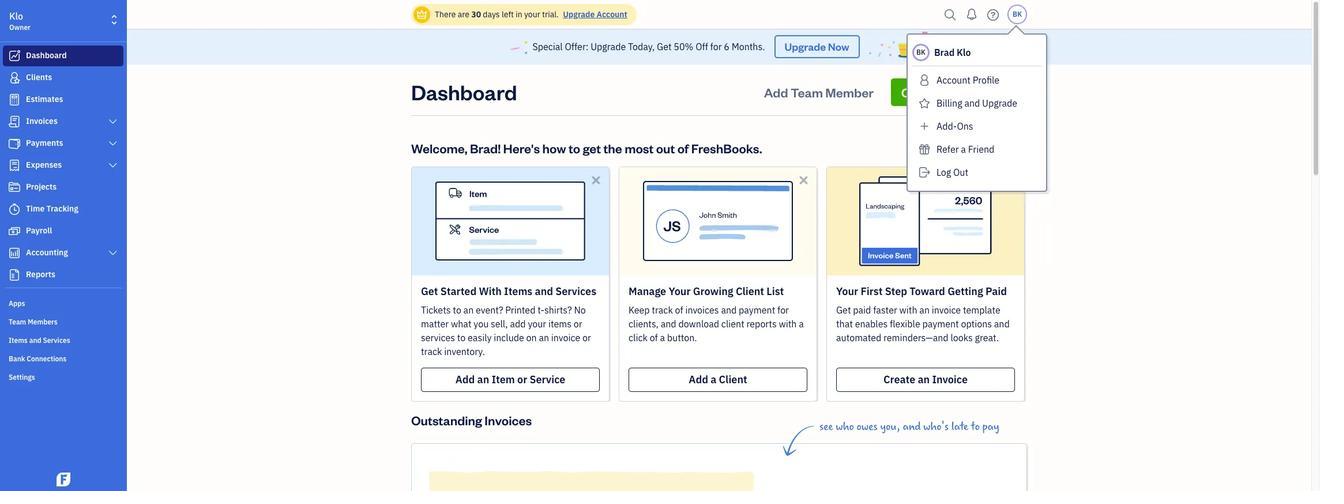 Task type: describe. For each thing, give the bounding box(es) containing it.
invoice inside tickets to an event? printed t-shirts? no matter what you sell, add your items or services to easily include on an invoice or track inventory.
[[551, 332, 580, 344]]

bk inside dropdown button
[[1013, 10, 1022, 18]]

add for add a client
[[689, 373, 708, 386]]

here's
[[503, 140, 540, 156]]

a inside the add a client link
[[711, 373, 716, 386]]

flexible
[[890, 318, 920, 330]]

out
[[953, 167, 968, 178]]

invoice inside get paid faster with an invoice template that enables flexible payment options and automated reminders—and looks great.
[[932, 304, 961, 316]]

an up the what
[[463, 304, 474, 316]]

an right on
[[539, 332, 549, 344]]

you
[[474, 318, 489, 330]]

brad
[[934, 47, 955, 58]]

clients,
[[629, 318, 659, 330]]

special
[[533, 41, 563, 53]]

offer:
[[565, 41, 588, 53]]

getting
[[948, 285, 983, 298]]

keep track of invoices and payment for clients, and download client reports with a click of a button.
[[629, 304, 804, 344]]

options
[[961, 318, 992, 330]]

2 vertical spatial of
[[650, 332, 658, 344]]

payroll
[[26, 225, 52, 236]]

a right reports
[[799, 318, 804, 330]]

team members link
[[3, 313, 123, 330]]

services inside items and services link
[[43, 336, 70, 345]]

crown image
[[416, 8, 428, 20]]

welcome, brad! here's how to get the most out of freshbooks.
[[411, 140, 762, 156]]

paid
[[986, 285, 1007, 298]]

30
[[471, 9, 481, 20]]

track inside tickets to an event? printed t-shirts? no matter what you sell, add your items or services to easily include on an invoice or track inventory.
[[421, 346, 442, 357]]

who's
[[923, 420, 949, 434]]

tickets to an event? printed t-shirts? no matter what you sell, add your items or services to easily include on an invoice or track inventory.
[[421, 304, 591, 357]]

off
[[696, 41, 708, 53]]

time
[[26, 204, 45, 214]]

on
[[526, 332, 537, 344]]

brad klo
[[934, 47, 971, 58]]

template
[[963, 304, 1000, 316]]

billing and upgrade
[[937, 97, 1017, 109]]

add a client link
[[629, 368, 807, 392]]

great.
[[975, 332, 999, 344]]

add an item or service link
[[421, 368, 600, 392]]

reports
[[747, 318, 777, 330]]

bank
[[9, 355, 25, 363]]

accounting link
[[3, 243, 123, 264]]

create new … button
[[891, 78, 1027, 106]]

and inside button
[[964, 97, 980, 109]]

pay
[[982, 420, 999, 434]]

upgrade now
[[785, 40, 849, 53]]

a inside refer a friend link
[[961, 144, 966, 155]]

reports
[[26, 269, 55, 280]]

6
[[724, 41, 729, 53]]

paid
[[853, 304, 871, 316]]

members
[[28, 318, 58, 326]]

estimates
[[26, 94, 63, 104]]

add team member
[[764, 84, 874, 100]]

billing and upgrade image
[[917, 94, 932, 112]]

list
[[767, 285, 784, 298]]

invoice image
[[7, 116, 21, 127]]

refer
[[937, 144, 959, 155]]

with inside keep track of invoices and payment for clients, and download client reports with a click of a button.
[[779, 318, 797, 330]]

1 vertical spatial client
[[719, 373, 747, 386]]

bank connections
[[9, 355, 67, 363]]

add-ons link
[[912, 117, 1041, 136]]

account profile image
[[917, 71, 932, 89]]

upgrade left now
[[785, 40, 826, 53]]

outstanding
[[411, 412, 482, 428]]

1 vertical spatial klo
[[957, 47, 971, 58]]

client image
[[7, 72, 21, 84]]

an inside get paid faster with an invoice template that enables flexible payment options and automated reminders—and looks great.
[[919, 304, 930, 316]]

first
[[861, 285, 883, 298]]

2 vertical spatial or
[[517, 373, 527, 386]]

klo inside klo owner
[[9, 10, 23, 22]]

services
[[421, 332, 455, 344]]

there
[[435, 9, 456, 20]]

0 vertical spatial items
[[504, 285, 532, 298]]

tickets
[[421, 304, 451, 316]]

report image
[[7, 269, 21, 281]]

projects link
[[3, 177, 123, 198]]

member
[[825, 84, 874, 100]]

items inside main element
[[9, 336, 28, 345]]

step
[[885, 285, 907, 298]]

account profile link
[[912, 71, 1041, 89]]

get started with items and services
[[421, 285, 596, 298]]

an left the invoice
[[918, 373, 930, 386]]

0 horizontal spatial account
[[597, 9, 627, 20]]

looks
[[951, 332, 973, 344]]

outstanding invoices
[[411, 412, 532, 428]]

estimate image
[[7, 94, 21, 106]]

clients
[[26, 72, 52, 82]]

dismiss image
[[797, 173, 810, 187]]

include
[[494, 332, 524, 344]]

dashboard image
[[7, 50, 21, 62]]

t-
[[538, 304, 544, 316]]

estimates link
[[3, 89, 123, 110]]

0 vertical spatial your
[[524, 9, 540, 20]]

toward
[[910, 285, 945, 298]]

add an item or service
[[455, 373, 565, 386]]

no
[[574, 304, 586, 316]]

upgrade account link
[[561, 9, 627, 20]]

time tracking link
[[3, 199, 123, 220]]

upgrade inside button
[[982, 97, 1017, 109]]

sell,
[[491, 318, 508, 330]]

add for add an item or service
[[455, 373, 475, 386]]

and inside main element
[[29, 336, 41, 345]]

expense image
[[7, 160, 21, 171]]

create new …
[[901, 84, 979, 100]]

items
[[548, 318, 572, 330]]

timer image
[[7, 204, 21, 215]]

apps link
[[3, 295, 123, 312]]

invoices link
[[3, 111, 123, 132]]

invoices inside "link"
[[26, 116, 58, 126]]

for inside keep track of invoices and payment for clients, and download client reports with a click of a button.
[[777, 304, 789, 316]]

that
[[836, 318, 853, 330]]

an left item
[[477, 373, 489, 386]]

0 horizontal spatial bk
[[916, 48, 926, 57]]

growing
[[693, 285, 733, 298]]

a left "button."
[[660, 332, 665, 344]]

manage
[[629, 285, 666, 298]]

log
[[937, 167, 951, 178]]

reminders—and
[[883, 332, 948, 344]]

chevron large down image for accounting
[[108, 249, 118, 258]]

inventory.
[[444, 346, 485, 357]]

billing
[[937, 97, 962, 109]]

add ons image
[[917, 117, 932, 136]]

owner
[[9, 23, 30, 32]]

apps
[[9, 299, 25, 308]]

notifications image
[[962, 3, 981, 26]]

chevron large down image
[[108, 139, 118, 148]]

invoice
[[932, 373, 968, 386]]



Task type: locate. For each thing, give the bounding box(es) containing it.
chevron large down image down chevron large down image
[[108, 161, 118, 170]]

1 vertical spatial create
[[883, 373, 915, 386]]

0 vertical spatial account
[[597, 9, 627, 20]]

project image
[[7, 182, 21, 193]]

klo right the brad
[[957, 47, 971, 58]]

of right click
[[650, 332, 658, 344]]

add for add team member
[[764, 84, 788, 100]]

add down "button."
[[689, 373, 708, 386]]

see
[[819, 420, 833, 434]]

service
[[530, 373, 565, 386]]

get up that
[[836, 304, 851, 316]]

event?
[[476, 304, 503, 316]]

1 horizontal spatial klo
[[957, 47, 971, 58]]

how
[[542, 140, 566, 156]]

team down the apps
[[9, 318, 26, 326]]

1 horizontal spatial invoices
[[485, 412, 532, 428]]

create for create new …
[[901, 84, 941, 100]]

add-ons
[[937, 121, 973, 132]]

there are 30 days left in your trial. upgrade account
[[435, 9, 627, 20]]

team left member
[[791, 84, 823, 100]]

1 vertical spatial of
[[675, 304, 683, 316]]

dashboard
[[26, 50, 67, 61], [411, 78, 517, 105]]

for left "6"
[[710, 41, 722, 53]]

0 horizontal spatial invoice
[[551, 332, 580, 344]]

0 vertical spatial bk
[[1013, 10, 1022, 18]]

reports link
[[3, 265, 123, 285]]

item
[[492, 373, 515, 386]]

get inside get paid faster with an invoice template that enables flexible payment options and automated reminders—and looks great.
[[836, 304, 851, 316]]

to down the what
[[457, 332, 466, 344]]

invoice down toward
[[932, 304, 961, 316]]

0 vertical spatial klo
[[9, 10, 23, 22]]

with up flexible
[[899, 304, 917, 316]]

…
[[971, 84, 979, 100]]

click
[[629, 332, 648, 344]]

items and services link
[[3, 332, 123, 349]]

an down toward
[[919, 304, 930, 316]]

1 vertical spatial get
[[421, 285, 438, 298]]

your
[[669, 285, 691, 298], [836, 285, 858, 298]]

1 horizontal spatial track
[[652, 304, 673, 316]]

1 vertical spatial dashboard
[[411, 78, 517, 105]]

refer a friend image
[[917, 140, 932, 159]]

1 vertical spatial account
[[937, 74, 971, 86]]

1 horizontal spatial get
[[657, 41, 672, 53]]

2 vertical spatial get
[[836, 304, 851, 316]]

freshbooks image
[[54, 473, 73, 487]]

0 horizontal spatial items
[[9, 336, 28, 345]]

you,
[[880, 420, 900, 434]]

services
[[556, 285, 596, 298], [43, 336, 70, 345]]

add
[[510, 318, 526, 330]]

1 horizontal spatial payment
[[922, 318, 959, 330]]

0 horizontal spatial dashboard
[[26, 50, 67, 61]]

klo owner
[[9, 10, 30, 32]]

main element
[[0, 0, 156, 491]]

1 vertical spatial team
[[9, 318, 26, 326]]

payments
[[26, 138, 63, 148]]

bank connections link
[[3, 350, 123, 367]]

0 horizontal spatial track
[[421, 346, 442, 357]]

get left the 50%
[[657, 41, 672, 53]]

1 horizontal spatial account
[[937, 74, 971, 86]]

chart image
[[7, 247, 21, 259]]

bk right go to help image
[[1013, 10, 1022, 18]]

invoice
[[932, 304, 961, 316], [551, 332, 580, 344]]

0 vertical spatial or
[[574, 318, 582, 330]]

to left get
[[569, 140, 580, 156]]

clients link
[[3, 67, 123, 88]]

your up invoices
[[669, 285, 691, 298]]

0 horizontal spatial add
[[455, 373, 475, 386]]

in
[[516, 9, 522, 20]]

refer a friend link
[[912, 140, 1041, 159]]

upgrade down profile
[[982, 97, 1017, 109]]

chevron large down image up reports link
[[108, 249, 118, 258]]

upgrade right offer:
[[591, 41, 626, 53]]

1 horizontal spatial dashboard
[[411, 78, 517, 105]]

0 vertical spatial services
[[556, 285, 596, 298]]

go to help image
[[984, 6, 1002, 23]]

track inside keep track of invoices and payment for clients, and download client reports with a click of a button.
[[652, 304, 673, 316]]

get for get paid faster with an invoice template that enables flexible payment options and automated reminders—and looks great.
[[836, 304, 851, 316]]

1 vertical spatial chevron large down image
[[108, 161, 118, 170]]

team
[[791, 84, 823, 100], [9, 318, 26, 326]]

keep
[[629, 304, 650, 316]]

invoices
[[685, 304, 719, 316]]

easily
[[468, 332, 492, 344]]

items up printed
[[504, 285, 532, 298]]

1 horizontal spatial bk
[[1013, 10, 1022, 18]]

chevron large down image
[[108, 117, 118, 126], [108, 161, 118, 170], [108, 249, 118, 258]]

client down client
[[719, 373, 747, 386]]

faster
[[873, 304, 897, 316]]

are
[[458, 9, 469, 20]]

1 chevron large down image from the top
[[108, 117, 118, 126]]

team members
[[9, 318, 58, 326]]

create
[[901, 84, 941, 100], [883, 373, 915, 386]]

get paid faster with an invoice template that enables flexible payment options and automated reminders—and looks great.
[[836, 304, 1010, 344]]

0 vertical spatial with
[[899, 304, 917, 316]]

add down the months.
[[764, 84, 788, 100]]

1 horizontal spatial services
[[556, 285, 596, 298]]

account profile
[[937, 74, 999, 86]]

your up paid
[[836, 285, 858, 298]]

settings link
[[3, 368, 123, 386]]

an
[[463, 304, 474, 316], [919, 304, 930, 316], [539, 332, 549, 344], [477, 373, 489, 386], [918, 373, 930, 386]]

1 horizontal spatial team
[[791, 84, 823, 100]]

items and services
[[9, 336, 70, 345]]

with right reports
[[779, 318, 797, 330]]

1 vertical spatial items
[[9, 336, 28, 345]]

3 chevron large down image from the top
[[108, 249, 118, 258]]

0 horizontal spatial services
[[43, 336, 70, 345]]

payment image
[[7, 138, 21, 149]]

1 vertical spatial with
[[779, 318, 797, 330]]

profile
[[973, 74, 999, 86]]

manage your growing client list
[[629, 285, 784, 298]]

0 horizontal spatial klo
[[9, 10, 23, 22]]

0 vertical spatial client
[[736, 285, 764, 298]]

brad!
[[470, 140, 501, 156]]

1 vertical spatial bk
[[916, 48, 926, 57]]

0 vertical spatial track
[[652, 304, 673, 316]]

with
[[479, 285, 502, 298]]

0 vertical spatial invoices
[[26, 116, 58, 126]]

chevron large down image inside accounting "link"
[[108, 249, 118, 258]]

search image
[[941, 6, 960, 23]]

get
[[583, 140, 601, 156]]

bk left the brad
[[916, 48, 926, 57]]

payment up looks
[[922, 318, 959, 330]]

invoices up payments
[[26, 116, 58, 126]]

days
[[483, 9, 500, 20]]

1 horizontal spatial invoice
[[932, 304, 961, 316]]

0 horizontal spatial your
[[669, 285, 691, 298]]

create inside create new … 'dropdown button'
[[901, 84, 941, 100]]

add team member button
[[754, 78, 884, 106]]

your down t-
[[528, 318, 546, 330]]

2 horizontal spatial add
[[764, 84, 788, 100]]

dashboard link
[[3, 46, 123, 66]]

0 vertical spatial chevron large down image
[[108, 117, 118, 126]]

a right refer
[[961, 144, 966, 155]]

friend
[[968, 144, 994, 155]]

1 horizontal spatial your
[[836, 285, 858, 298]]

0 vertical spatial for
[[710, 41, 722, 53]]

expenses
[[26, 160, 62, 170]]

get for get started with items and services
[[421, 285, 438, 298]]

upgrade now link
[[774, 35, 860, 58]]

items up bank
[[9, 336, 28, 345]]

upgrade right trial.
[[563, 9, 595, 20]]

2 chevron large down image from the top
[[108, 161, 118, 170]]

2 vertical spatial chevron large down image
[[108, 249, 118, 258]]

track right keep
[[652, 304, 673, 316]]

create for create an invoice
[[883, 373, 915, 386]]

now
[[828, 40, 849, 53]]

your right in
[[524, 9, 540, 20]]

get up tickets
[[421, 285, 438, 298]]

payment
[[739, 304, 775, 316], [922, 318, 959, 330]]

1 your from the left
[[669, 285, 691, 298]]

team inside add team member button
[[791, 84, 823, 100]]

invoice down 'items'
[[551, 332, 580, 344]]

2 your from the left
[[836, 285, 858, 298]]

1 vertical spatial services
[[43, 336, 70, 345]]

1 horizontal spatial items
[[504, 285, 532, 298]]

add inside button
[[764, 84, 788, 100]]

0 vertical spatial get
[[657, 41, 672, 53]]

with inside get paid faster with an invoice template that enables flexible payment options and automated reminders—and looks great.
[[899, 304, 917, 316]]

1 vertical spatial for
[[777, 304, 789, 316]]

0 horizontal spatial team
[[9, 318, 26, 326]]

1 horizontal spatial for
[[777, 304, 789, 316]]

automated
[[836, 332, 881, 344]]

of right out
[[677, 140, 689, 156]]

chevron large down image up chevron large down image
[[108, 117, 118, 126]]

1 horizontal spatial with
[[899, 304, 917, 316]]

with
[[899, 304, 917, 316], [779, 318, 797, 330]]

projects
[[26, 182, 57, 192]]

0 vertical spatial create
[[901, 84, 941, 100]]

time tracking
[[26, 204, 78, 214]]

to left the pay at the bottom of page
[[971, 420, 980, 434]]

track
[[652, 304, 673, 316], [421, 346, 442, 357]]

1 vertical spatial or
[[582, 332, 591, 344]]

1 vertical spatial track
[[421, 346, 442, 357]]

track down services
[[421, 346, 442, 357]]

your inside tickets to an event? printed t-shirts? no matter what you sell, add your items or services to easily include on an invoice or track inventory.
[[528, 318, 546, 330]]

1 vertical spatial invoice
[[551, 332, 580, 344]]

0 horizontal spatial invoices
[[26, 116, 58, 126]]

2 horizontal spatial get
[[836, 304, 851, 316]]

chevron large down image inside the invoices "link"
[[108, 117, 118, 126]]

create down reminders—and
[[883, 373, 915, 386]]

of left invoices
[[675, 304, 683, 316]]

for down list
[[777, 304, 789, 316]]

0 vertical spatial payment
[[739, 304, 775, 316]]

new
[[943, 84, 968, 100]]

1 horizontal spatial add
[[689, 373, 708, 386]]

client
[[736, 285, 764, 298], [719, 373, 747, 386]]

chevron large down image for invoices
[[108, 117, 118, 126]]

create up add ons image
[[901, 84, 941, 100]]

klo up owner
[[9, 10, 23, 22]]

log out image
[[917, 163, 932, 182]]

money image
[[7, 225, 21, 237]]

0 horizontal spatial for
[[710, 41, 722, 53]]

chevron large down image inside expenses link
[[108, 161, 118, 170]]

payments link
[[3, 133, 123, 154]]

and inside get paid faster with an invoice template that enables flexible payment options and automated reminders—and looks great.
[[994, 318, 1010, 330]]

add down inventory.
[[455, 373, 475, 386]]

0 vertical spatial team
[[791, 84, 823, 100]]

team inside team members link
[[9, 318, 26, 326]]

today,
[[628, 41, 655, 53]]

services up the bank connections link
[[43, 336, 70, 345]]

log out
[[937, 167, 968, 178]]

0 horizontal spatial payment
[[739, 304, 775, 316]]

a down keep track of invoices and payment for clients, and download client reports with a click of a button.
[[711, 373, 716, 386]]

0 vertical spatial of
[[677, 140, 689, 156]]

invoices down add an item or service link
[[485, 412, 532, 428]]

owes
[[857, 420, 878, 434]]

payment up reports
[[739, 304, 775, 316]]

create inside create an invoice link
[[883, 373, 915, 386]]

1 vertical spatial your
[[528, 318, 546, 330]]

your first step toward getting paid
[[836, 285, 1007, 298]]

for
[[710, 41, 722, 53], [777, 304, 789, 316]]

payment inside get paid faster with an invoice template that enables flexible payment options and automated reminders—and looks great.
[[922, 318, 959, 330]]

0 vertical spatial dashboard
[[26, 50, 67, 61]]

billing and upgrade button
[[912, 94, 1041, 112]]

create an invoice
[[883, 373, 968, 386]]

printed
[[505, 304, 535, 316]]

0 horizontal spatial with
[[779, 318, 797, 330]]

to up the what
[[453, 304, 461, 316]]

get
[[657, 41, 672, 53], [421, 285, 438, 298], [836, 304, 851, 316]]

client left list
[[736, 285, 764, 298]]

accounting
[[26, 247, 68, 258]]

0 vertical spatial invoice
[[932, 304, 961, 316]]

button.
[[667, 332, 697, 344]]

dismiss image
[[589, 173, 603, 187]]

dashboard inside dashboard link
[[26, 50, 67, 61]]

0 horizontal spatial get
[[421, 285, 438, 298]]

1 vertical spatial invoices
[[485, 412, 532, 428]]

late
[[951, 420, 968, 434]]

payment inside keep track of invoices and payment for clients, and download client reports with a click of a button.
[[739, 304, 775, 316]]

invoices
[[26, 116, 58, 126], [485, 412, 532, 428]]

what
[[451, 318, 471, 330]]

services up no
[[556, 285, 596, 298]]

chevron large down image for expenses
[[108, 161, 118, 170]]

1 vertical spatial payment
[[922, 318, 959, 330]]



Task type: vqa. For each thing, say whether or not it's contained in the screenshot.
BANK CONNECTIONS image in the left bottom of the page
no



